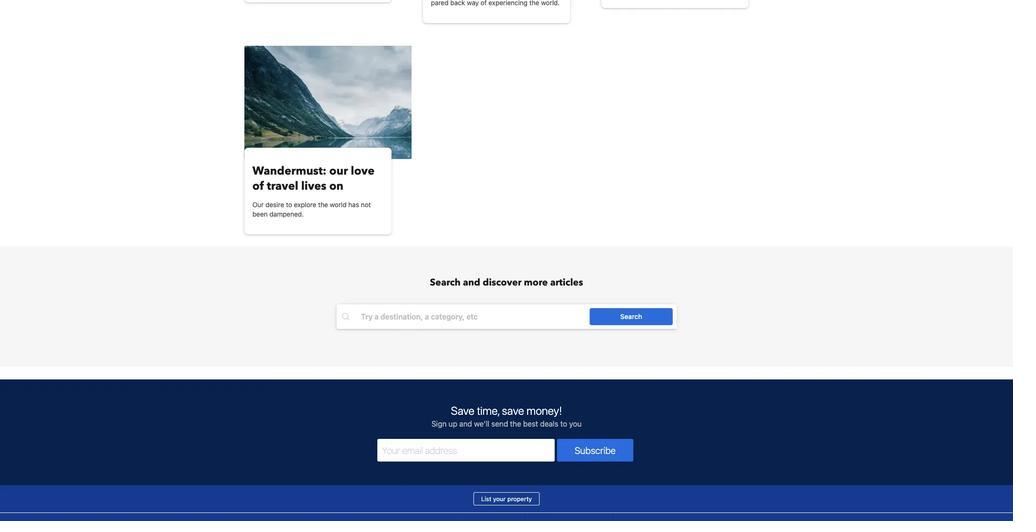 Task type: locate. For each thing, give the bounding box(es) containing it.
to inside our desire to explore the world has not been dampened.
[[286, 201, 292, 209]]

1 vertical spatial the
[[510, 420, 521, 429]]

1 vertical spatial to
[[561, 420, 567, 429]]

the left 'world'
[[318, 201, 328, 209]]

0 vertical spatial search
[[430, 276, 461, 289]]

and
[[463, 276, 480, 289], [459, 420, 472, 429]]

subscribe button
[[557, 439, 634, 462]]

0 vertical spatial the
[[318, 201, 328, 209]]

search button
[[590, 309, 673, 326]]

save
[[502, 404, 524, 418]]

save
[[451, 404, 475, 418]]

articles
[[550, 276, 583, 289]]

search inside button
[[621, 313, 642, 321]]

dampened.
[[270, 210, 304, 218]]

wandermust: our love of travel lives on link
[[253, 163, 384, 194]]

1 horizontal spatial to
[[561, 420, 567, 429]]

0 vertical spatial to
[[286, 201, 292, 209]]

sign
[[432, 420, 447, 429]]

subscribe
[[575, 445, 616, 456]]

list your property
[[481, 496, 532, 503]]

navigation inside save time, save money! footer
[[244, 514, 615, 522]]

list
[[481, 496, 492, 503]]

property
[[508, 496, 532, 503]]

0 horizontal spatial the
[[318, 201, 328, 209]]

navigation
[[244, 514, 615, 522]]

Your email address email field
[[377, 439, 555, 462]]

search and discover more articles
[[430, 276, 583, 289]]

1 vertical spatial and
[[459, 420, 472, 429]]

up
[[449, 420, 457, 429]]

to left you
[[561, 420, 567, 429]]

more
[[524, 276, 548, 289]]

our
[[253, 201, 264, 209]]

1 horizontal spatial search
[[621, 313, 642, 321]]

to up dampened.
[[286, 201, 292, 209]]

best
[[523, 420, 538, 429]]

0 horizontal spatial to
[[286, 201, 292, 209]]

and left discover in the bottom of the page
[[463, 276, 480, 289]]

0 horizontal spatial search
[[430, 276, 461, 289]]

list your property link
[[474, 493, 540, 506]]

explore
[[294, 201, 316, 209]]

the down save at bottom
[[510, 420, 521, 429]]

send
[[492, 420, 508, 429]]

deals
[[540, 420, 559, 429]]

on
[[329, 178, 344, 194]]

1 horizontal spatial the
[[510, 420, 521, 429]]

search
[[430, 276, 461, 289], [621, 313, 642, 321]]

1 vertical spatial search
[[621, 313, 642, 321]]

the
[[318, 201, 328, 209], [510, 420, 521, 429]]

and right the up
[[459, 420, 472, 429]]

to
[[286, 201, 292, 209], [561, 420, 567, 429]]



Task type: describe. For each thing, give the bounding box(es) containing it.
lives
[[301, 178, 327, 194]]

Try a destination, a category, etc text field
[[354, 309, 601, 326]]

our
[[329, 163, 348, 179]]

money!
[[527, 404, 562, 418]]

wandermust:
[[253, 163, 327, 179]]

the inside our desire to explore the world has not been dampened.
[[318, 201, 328, 209]]

discover
[[483, 276, 522, 289]]

love
[[351, 163, 375, 179]]

wandermust: our love of travel lives on
[[253, 163, 375, 194]]

search for search
[[621, 313, 642, 321]]

our desire to explore the world has not been dampened.
[[253, 201, 371, 218]]

to inside save time, save money! sign up and we'll send the best deals to you
[[561, 420, 567, 429]]

not
[[361, 201, 371, 209]]

world
[[330, 201, 347, 209]]

been
[[253, 210, 268, 218]]

your
[[493, 496, 506, 503]]

travel
[[267, 178, 298, 194]]

the inside save time, save money! sign up and we'll send the best deals to you
[[510, 420, 521, 429]]

desire
[[266, 201, 284, 209]]

save time, save money! footer
[[0, 379, 1013, 522]]

and inside save time, save money! sign up and we'll send the best deals to you
[[459, 420, 472, 429]]

search for search and discover more articles
[[430, 276, 461, 289]]

0 vertical spatial and
[[463, 276, 480, 289]]

you
[[569, 420, 582, 429]]

has
[[348, 201, 359, 209]]

time,
[[477, 404, 500, 418]]

we'll
[[474, 420, 490, 429]]

of
[[253, 178, 264, 194]]

save time, save money! sign up and we'll send the best deals to you
[[432, 404, 582, 429]]



Task type: vqa. For each thing, say whether or not it's contained in the screenshot.
Feb
no



